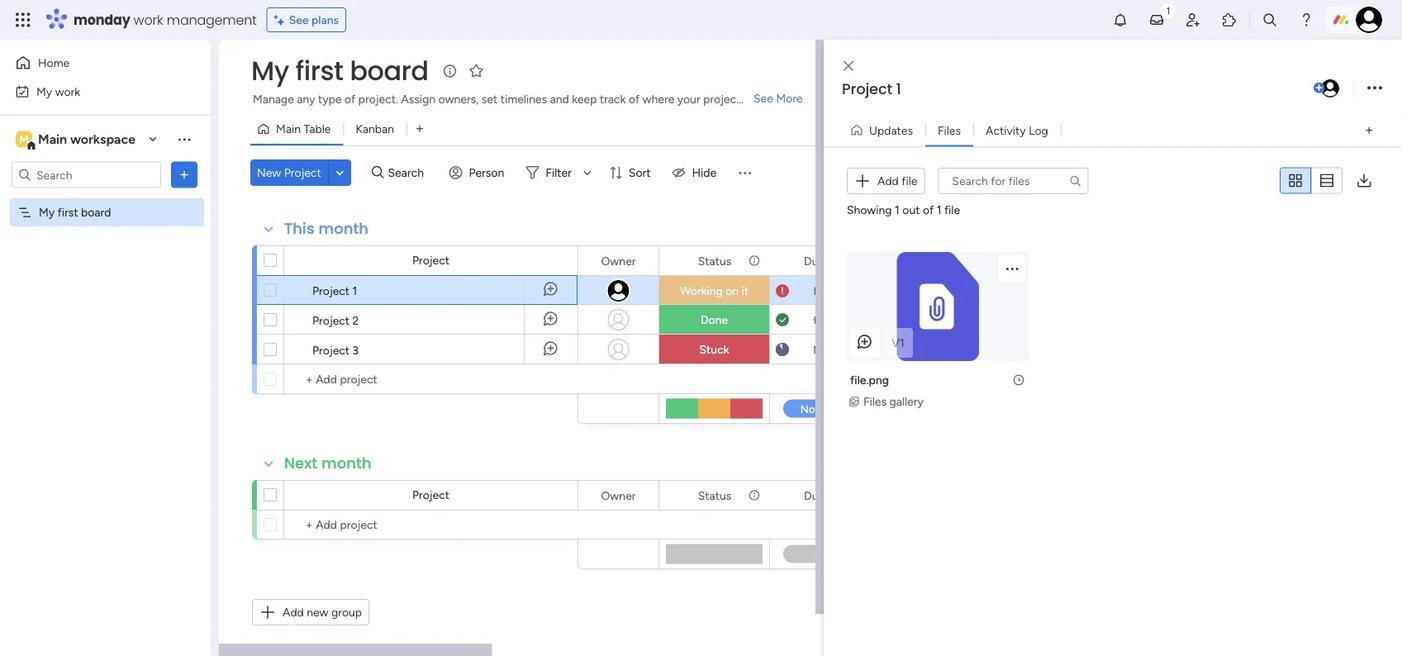 Task type: vqa. For each thing, say whether or not it's contained in the screenshot.
Basic option
no



Task type: locate. For each thing, give the bounding box(es) containing it.
2 column information image from the top
[[748, 489, 761, 502]]

0 vertical spatial see
[[289, 13, 309, 27]]

nov left 18
[[813, 343, 833, 356]]

0 horizontal spatial add
[[283, 605, 304, 619]]

1 horizontal spatial files
[[938, 123, 961, 137]]

project 1
[[842, 78, 901, 100], [312, 283, 357, 297]]

files
[[938, 123, 961, 137], [863, 395, 887, 409]]

1 vertical spatial see
[[754, 91, 773, 105]]

1 horizontal spatial project 1
[[842, 78, 901, 100]]

dapulse addbtn image
[[1314, 83, 1325, 93]]

3
[[352, 343, 359, 357]]

1 vertical spatial add
[[283, 605, 304, 619]]

home button
[[10, 50, 178, 76]]

on
[[726, 284, 739, 298]]

+ Add project text field
[[293, 369, 421, 389]]

Next month field
[[280, 453, 376, 474]]

3 nov from the top
[[813, 343, 833, 356]]

board up project. in the left of the page
[[350, 52, 429, 89]]

project.
[[358, 92, 398, 106]]

main workspace
[[38, 131, 136, 147]]

None field
[[800, 252, 855, 270], [800, 486, 855, 504], [800, 252, 855, 270], [800, 486, 855, 504]]

1 horizontal spatial main
[[276, 122, 301, 136]]

project 1 inside field
[[842, 78, 901, 100]]

activity
[[986, 123, 1026, 137]]

0 horizontal spatial add view image
[[416, 123, 423, 135]]

stands.
[[744, 92, 780, 106]]

file inside button
[[902, 174, 917, 188]]

of right track
[[629, 92, 640, 106]]

files left activity
[[938, 123, 961, 137]]

1 horizontal spatial work
[[133, 10, 163, 29]]

2 vertical spatial nov
[[813, 343, 833, 356]]

0 vertical spatial month
[[318, 218, 369, 239]]

board
[[350, 52, 429, 89], [81, 205, 111, 219]]

project 3
[[312, 343, 359, 357]]

my work
[[36, 84, 80, 98]]

add view image down options image
[[1366, 124, 1373, 136]]

nov left the 16
[[813, 284, 833, 297]]

my down the home
[[36, 84, 52, 98]]

file actions image
[[1004, 260, 1020, 277]]

showing 1 out of 1 file
[[847, 203, 960, 217]]

add inside add new group button
[[283, 605, 304, 619]]

owner for this month
[[601, 254, 636, 268]]

more
[[776, 91, 803, 105]]

file up out
[[902, 174, 917, 188]]

1 vertical spatial first
[[58, 205, 78, 219]]

files down file.png
[[863, 395, 887, 409]]

of
[[345, 92, 355, 106], [629, 92, 640, 106], [923, 203, 934, 217]]

option
[[0, 197, 211, 201]]

0 vertical spatial status
[[698, 254, 732, 268]]

add for add new group
[[283, 605, 304, 619]]

0 horizontal spatial see
[[289, 13, 309, 27]]

0 vertical spatial work
[[133, 10, 163, 29]]

0 horizontal spatial file
[[902, 174, 917, 188]]

1 owner from the top
[[601, 254, 636, 268]]

0 vertical spatial first
[[296, 52, 343, 89]]

and
[[550, 92, 569, 106]]

my first board inside list box
[[39, 205, 111, 219]]

Project 1 field
[[838, 78, 1310, 100]]

file right out
[[944, 203, 960, 217]]

2 nov from the top
[[814, 313, 834, 326]]

month inside field
[[321, 453, 372, 474]]

first up type
[[296, 52, 343, 89]]

owner field for next month
[[597, 486, 640, 504]]

month
[[318, 218, 369, 239], [321, 453, 372, 474]]

0 vertical spatial files
[[938, 123, 961, 137]]

1 vertical spatial files
[[863, 395, 887, 409]]

owner field for this month
[[597, 252, 640, 270]]

Search field
[[384, 161, 433, 184]]

my first board down search in workspace field
[[39, 205, 111, 219]]

Status field
[[694, 252, 736, 270], [694, 486, 736, 504]]

0 vertical spatial column information image
[[748, 254, 761, 267]]

2 status field from the top
[[694, 486, 736, 504]]

work down the home
[[55, 84, 80, 98]]

main
[[276, 122, 301, 136], [38, 131, 67, 147]]

notifications image
[[1112, 12, 1129, 28]]

1 horizontal spatial my first board
[[251, 52, 429, 89]]

0 horizontal spatial first
[[58, 205, 78, 219]]

1 vertical spatial board
[[81, 205, 111, 219]]

1 left out
[[895, 203, 900, 217]]

add file button
[[847, 168, 925, 194]]

month right this
[[318, 218, 369, 239]]

month inside field
[[318, 218, 369, 239]]

see left plans
[[289, 13, 309, 27]]

add view image
[[416, 123, 423, 135], [1366, 124, 1373, 136]]

0 vertical spatial project 1
[[842, 78, 901, 100]]

nov
[[813, 284, 833, 297], [814, 313, 834, 326], [813, 343, 833, 356]]

0 horizontal spatial board
[[81, 205, 111, 219]]

0 horizontal spatial project 1
[[312, 283, 357, 297]]

help image
[[1298, 12, 1315, 28]]

my
[[251, 52, 289, 89], [36, 84, 52, 98], [39, 205, 55, 219]]

board down search in workspace field
[[81, 205, 111, 219]]

project 2
[[312, 313, 359, 327]]

Search for files search field
[[938, 168, 1089, 194]]

see left more
[[754, 91, 773, 105]]

1 vertical spatial column information image
[[748, 489, 761, 502]]

main for main table
[[276, 122, 301, 136]]

work for my
[[55, 84, 80, 98]]

1 vertical spatial nov
[[814, 313, 834, 326]]

0 vertical spatial owner field
[[597, 252, 640, 270]]

nov left 17
[[814, 313, 834, 326]]

of for manage
[[345, 92, 355, 106]]

0 vertical spatial status field
[[694, 252, 736, 270]]

column information image
[[748, 254, 761, 267], [748, 489, 761, 502]]

main for main workspace
[[38, 131, 67, 147]]

kanban button
[[343, 116, 406, 142]]

status
[[698, 254, 732, 268], [698, 488, 732, 502]]

add view image down assign
[[416, 123, 423, 135]]

0 vertical spatial my first board
[[251, 52, 429, 89]]

add inside add file button
[[878, 174, 899, 188]]

v2 search image
[[372, 163, 384, 182]]

my first board
[[251, 52, 429, 89], [39, 205, 111, 219]]

project
[[842, 78, 892, 100], [284, 166, 321, 180], [412, 253, 450, 267], [312, 283, 350, 297], [312, 313, 350, 327], [312, 343, 350, 357], [412, 488, 450, 502]]

0 horizontal spatial main
[[38, 131, 67, 147]]

2 owner field from the top
[[597, 486, 640, 504]]

Search in workspace field
[[35, 165, 138, 184]]

my first board up type
[[251, 52, 429, 89]]

1 horizontal spatial first
[[296, 52, 343, 89]]

1 status from the top
[[698, 254, 732, 268]]

file
[[902, 174, 917, 188], [944, 203, 960, 217]]

type
[[318, 92, 342, 106]]

work
[[133, 10, 163, 29], [55, 84, 80, 98]]

monday
[[74, 10, 130, 29]]

1 nov from the top
[[813, 284, 833, 297]]

2 horizontal spatial of
[[923, 203, 934, 217]]

1 status field from the top
[[694, 252, 736, 270]]

files button
[[925, 117, 973, 143]]

invite members image
[[1185, 12, 1201, 28]]

main inside "button"
[[276, 122, 301, 136]]

work inside my work button
[[55, 84, 80, 98]]

0 vertical spatial owner
[[601, 254, 636, 268]]

add up showing 1 out of 1 file
[[878, 174, 899, 188]]

main left table at top
[[276, 122, 301, 136]]

2 owner from the top
[[601, 488, 636, 502]]

1 horizontal spatial board
[[350, 52, 429, 89]]

status field for 1st column information image from the top
[[694, 252, 736, 270]]

None search field
[[938, 168, 1089, 194]]

my down search in workspace field
[[39, 205, 55, 219]]

1 vertical spatial work
[[55, 84, 80, 98]]

hide button
[[666, 159, 727, 186]]

1 vertical spatial status
[[698, 488, 732, 502]]

0 vertical spatial add
[[878, 174, 899, 188]]

0 vertical spatial nov
[[813, 284, 833, 297]]

track
[[600, 92, 626, 106]]

18
[[836, 343, 847, 356]]

month for this month
[[318, 218, 369, 239]]

month right next
[[321, 453, 372, 474]]

owner
[[601, 254, 636, 268], [601, 488, 636, 502]]

assign
[[401, 92, 436, 106]]

1 horizontal spatial see
[[754, 91, 773, 105]]

1 image
[[1161, 1, 1176, 19]]

1 up updates
[[896, 78, 901, 100]]

0 horizontal spatial work
[[55, 84, 80, 98]]

activity log button
[[973, 117, 1061, 143]]

0 vertical spatial file
[[902, 174, 917, 188]]

person button
[[443, 159, 514, 186]]

any
[[297, 92, 315, 106]]

1 vertical spatial owner field
[[597, 486, 640, 504]]

1 vertical spatial my first board
[[39, 205, 111, 219]]

your
[[677, 92, 700, 106]]

1
[[896, 78, 901, 100], [895, 203, 900, 217], [937, 203, 942, 217], [352, 283, 357, 297]]

1 vertical spatial month
[[321, 453, 372, 474]]

main table
[[276, 122, 331, 136]]

project
[[703, 92, 741, 106]]

1 owner field from the top
[[597, 252, 640, 270]]

of right type
[[345, 92, 355, 106]]

2 status from the top
[[698, 488, 732, 502]]

1 vertical spatial status field
[[694, 486, 736, 504]]

1 vertical spatial owner
[[601, 488, 636, 502]]

main right workspace image
[[38, 131, 67, 147]]

add left new
[[283, 605, 304, 619]]

first down search in workspace field
[[58, 205, 78, 219]]

workspace image
[[16, 130, 32, 148]]

1 horizontal spatial add view image
[[1366, 124, 1373, 136]]

this month
[[284, 218, 369, 239]]

Owner field
[[597, 252, 640, 270], [597, 486, 640, 504]]

of right out
[[923, 203, 934, 217]]

0 horizontal spatial of
[[345, 92, 355, 106]]

0 vertical spatial board
[[350, 52, 429, 89]]

sort button
[[602, 159, 661, 186]]

see
[[289, 13, 309, 27], [754, 91, 773, 105]]

1 vertical spatial project 1
[[312, 283, 357, 297]]

board inside list box
[[81, 205, 111, 219]]

month for next month
[[321, 453, 372, 474]]

work right monday
[[133, 10, 163, 29]]

project 1 down close icon
[[842, 78, 901, 100]]

new project
[[257, 166, 321, 180]]

of for showing
[[923, 203, 934, 217]]

project inside field
[[842, 78, 892, 100]]

0 horizontal spatial my first board
[[39, 205, 111, 219]]

17
[[836, 313, 846, 326]]

close image
[[844, 60, 854, 72]]

My first board field
[[247, 52, 433, 89]]

first
[[296, 52, 343, 89], [58, 205, 78, 219]]

0 horizontal spatial files
[[863, 395, 887, 409]]

next month
[[284, 453, 372, 474]]

main table button
[[250, 116, 343, 142]]

main inside workspace selection element
[[38, 131, 67, 147]]

1 horizontal spatial file
[[944, 203, 960, 217]]

john smith image
[[1356, 7, 1382, 33]]

add
[[878, 174, 899, 188], [283, 605, 304, 619]]

1 horizontal spatial add
[[878, 174, 899, 188]]

working
[[680, 284, 723, 298]]

project 1 up project 2
[[312, 283, 357, 297]]

see inside button
[[289, 13, 309, 27]]



Task type: describe. For each thing, give the bounding box(es) containing it.
see plans
[[289, 13, 339, 27]]

manage
[[253, 92, 294, 106]]

table
[[304, 122, 331, 136]]

files for files
[[938, 123, 961, 137]]

activity log
[[986, 123, 1048, 137]]

status for 1st column information image from the bottom of the page
[[698, 488, 732, 502]]

menu image
[[736, 164, 753, 181]]

1 vertical spatial file
[[944, 203, 960, 217]]

1 inside project 1 field
[[896, 78, 901, 100]]

nov 17
[[814, 313, 846, 326]]

next
[[284, 453, 317, 474]]

options image
[[1368, 77, 1382, 100]]

owners,
[[438, 92, 479, 106]]

out
[[903, 203, 920, 217]]

options image
[[176, 166, 193, 183]]

filter button
[[519, 159, 597, 186]]

add for add file
[[878, 174, 899, 188]]

search everything image
[[1262, 12, 1278, 28]]

set
[[482, 92, 498, 106]]

This month field
[[280, 218, 373, 240]]

v2 done deadline image
[[776, 312, 789, 328]]

add file
[[878, 174, 917, 188]]

see for see plans
[[289, 13, 309, 27]]

v2 overdue deadline image
[[776, 283, 789, 299]]

monday work management
[[74, 10, 257, 29]]

files gallery button
[[847, 392, 929, 411]]

this
[[284, 218, 314, 239]]

files for files gallery
[[863, 395, 887, 409]]

status for 1st column information image from the top
[[698, 254, 732, 268]]

angle down image
[[336, 166, 344, 179]]

updates
[[869, 123, 913, 137]]

status field for 1st column information image from the bottom of the page
[[694, 486, 736, 504]]

manage any type of project. assign owners, set timelines and keep track of where your project stands.
[[253, 92, 780, 106]]

16
[[836, 284, 847, 297]]

working on it
[[680, 284, 749, 298]]

my up manage
[[251, 52, 289, 89]]

new
[[257, 166, 281, 180]]

person
[[469, 166, 504, 180]]

sort
[[629, 166, 651, 180]]

1 column information image from the top
[[748, 254, 761, 267]]

add new group button
[[252, 599, 369, 626]]

see for see more
[[754, 91, 773, 105]]

nov for nov 17
[[814, 313, 834, 326]]

m
[[19, 132, 29, 146]]

showing
[[847, 203, 892, 217]]

workspace selection element
[[16, 129, 138, 151]]

hide
[[692, 166, 717, 180]]

log
[[1029, 123, 1048, 137]]

done
[[701, 313, 728, 327]]

stuck
[[699, 342, 729, 357]]

dapulse drag 2 image
[[826, 330, 832, 348]]

updates button
[[844, 117, 925, 143]]

plans
[[312, 13, 339, 27]]

keep
[[572, 92, 597, 106]]

download image
[[1356, 172, 1372, 189]]

nov 16
[[813, 284, 847, 297]]

workspace
[[70, 131, 136, 147]]

project inside button
[[284, 166, 321, 180]]

my work button
[[10, 78, 178, 105]]

nov 18
[[813, 343, 847, 356]]

add new group
[[283, 605, 362, 619]]

1 right out
[[937, 203, 942, 217]]

my inside my work button
[[36, 84, 52, 98]]

gallery layout group
[[1280, 167, 1343, 194]]

home
[[38, 56, 70, 70]]

my first board list box
[[0, 195, 211, 450]]

+ Add project text field
[[293, 515, 421, 535]]

arrow down image
[[577, 163, 597, 183]]

v1
[[892, 336, 905, 350]]

kanban
[[356, 122, 394, 136]]

john smith image
[[1320, 78, 1341, 99]]

nov for nov 18
[[813, 343, 833, 356]]

inbox image
[[1149, 12, 1165, 28]]

file.png
[[850, 373, 889, 387]]

select product image
[[15, 12, 31, 28]]

workspace options image
[[176, 131, 193, 147]]

owner for next month
[[601, 488, 636, 502]]

work for monday
[[133, 10, 163, 29]]

apps image
[[1221, 12, 1238, 28]]

see more
[[754, 91, 803, 105]]

my inside my first board list box
[[39, 205, 55, 219]]

new
[[307, 605, 328, 619]]

filter
[[546, 166, 572, 180]]

1 up 2
[[352, 283, 357, 297]]

it
[[742, 284, 749, 298]]

add to favorites image
[[468, 62, 485, 79]]

first inside list box
[[58, 205, 78, 219]]

see more link
[[752, 90, 805, 107]]

timelines
[[501, 92, 547, 106]]

search image
[[1069, 174, 1082, 187]]

nov for nov 16
[[813, 284, 833, 297]]

see plans button
[[267, 7, 346, 32]]

gallery
[[890, 395, 924, 409]]

management
[[167, 10, 257, 29]]

new project button
[[250, 159, 328, 186]]

show board description image
[[440, 63, 460, 79]]

group
[[331, 605, 362, 619]]

2
[[352, 313, 359, 327]]

where
[[643, 92, 675, 106]]

files gallery
[[863, 395, 924, 409]]

1 horizontal spatial of
[[629, 92, 640, 106]]



